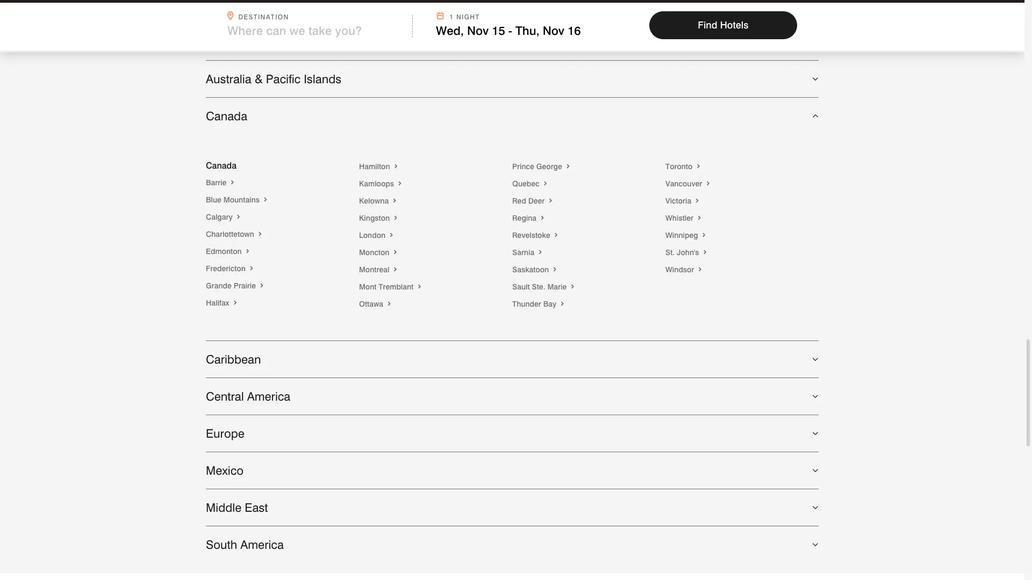 Task type: vqa. For each thing, say whether or not it's contained in the screenshot.
30
no



Task type: describe. For each thing, give the bounding box(es) containing it.
sault
[[512, 283, 530, 292]]

halifax link
[[206, 299, 239, 308]]

arrow right image for thunder bay
[[559, 300, 566, 309]]

st.
[[666, 249, 675, 257]]

saskatoon link
[[512, 266, 559, 274]]

arrow right image for hamilton
[[392, 163, 400, 171]]

arrow right image for edmonton
[[244, 247, 251, 256]]

mexico button
[[206, 453, 819, 489]]

find
[[698, 19, 718, 31]]

europe
[[206, 427, 245, 441]]

arrow right image for prince george
[[564, 163, 572, 171]]

barrie
[[206, 179, 229, 187]]

arrow right image for halifax
[[231, 299, 239, 308]]

arrow right image for revelstoke
[[552, 231, 560, 240]]

moncton
[[359, 249, 392, 257]]

montreal
[[359, 266, 392, 274]]

arrow right image for blue mountains
[[262, 196, 269, 204]]

middle east button
[[206, 490, 819, 527]]

toronto
[[666, 163, 695, 171]]

2 nov from the left
[[543, 24, 564, 38]]

arrow right image for calgary
[[235, 213, 242, 222]]

edmonton
[[206, 247, 244, 256]]

middle
[[206, 501, 242, 515]]

pacific
[[266, 72, 301, 86]]

sault ste. marie
[[512, 283, 569, 292]]

canada button
[[206, 98, 819, 135]]

red
[[512, 197, 526, 206]]

mexico
[[206, 464, 244, 478]]

central
[[206, 390, 244, 404]]

winnipeg
[[666, 231, 700, 240]]

kamloops link
[[359, 180, 404, 188]]

arrow right image for ottawa
[[385, 300, 393, 309]]

15
[[492, 24, 505, 38]]

tremblant
[[379, 283, 414, 292]]

arrow right image for victoria
[[694, 197, 701, 206]]

mont tremblant
[[359, 283, 416, 292]]

blue
[[206, 196, 221, 204]]

arrow right image for winnipeg
[[700, 231, 708, 240]]

vancouver
[[666, 180, 704, 188]]

winnipeg link
[[666, 231, 708, 240]]

find hotels
[[698, 19, 749, 31]]

moncton link
[[359, 249, 399, 257]]

1
[[450, 13, 454, 21]]

fredericton link
[[206, 265, 255, 273]]

arrow right image for montreal
[[392, 266, 399, 274]]

edmonton link
[[206, 247, 251, 256]]

south america
[[206, 538, 284, 552]]

victoria link
[[666, 197, 701, 206]]

australia & pacific islands
[[206, 72, 342, 86]]

Destination text field
[[227, 24, 392, 38]]

mont tremblant link
[[359, 283, 423, 292]]

charlottetown
[[206, 230, 256, 239]]

wed,
[[436, 24, 464, 38]]

arrow right image for moncton
[[392, 249, 399, 257]]

1 nov from the left
[[467, 24, 489, 38]]

arrow right image for mont tremblant
[[416, 283, 423, 292]]

america for south america
[[240, 538, 284, 552]]

destination field
[[227, 24, 406, 38]]

hamilton
[[359, 163, 392, 171]]

south
[[206, 538, 237, 552]]

caribbean button
[[206, 342, 819, 378]]

sarnia link
[[512, 249, 544, 257]]

thu,
[[516, 24, 540, 38]]

calgary link
[[206, 213, 242, 222]]

marie
[[548, 283, 567, 292]]

middle east
[[206, 501, 268, 515]]

thunder bay link
[[512, 300, 566, 309]]

australia & pacific islands button
[[206, 61, 819, 97]]

ottawa link
[[359, 300, 393, 309]]

islands
[[304, 72, 342, 86]]

kelowna
[[359, 197, 391, 206]]

none search field containing wed, nov 15 - thu, nov 16
[[0, 3, 1025, 52]]

arrow right image for red deer
[[547, 197, 554, 206]]

mountains
[[224, 196, 260, 204]]

thunder
[[512, 300, 541, 309]]

arrow right image for london
[[388, 231, 395, 240]]

16
[[568, 24, 581, 38]]

arrow right image for toronto
[[695, 163, 702, 171]]

windsor link
[[666, 266, 704, 274]]

arrow right image for windsor
[[696, 266, 704, 274]]

fredericton
[[206, 265, 248, 273]]

america for central america
[[247, 390, 290, 404]]

revelstoke link
[[512, 231, 560, 240]]

arrow right image for fredericton
[[248, 265, 255, 273]]

arrow right image for sault ste. marie
[[569, 283, 576, 292]]



Task type: locate. For each thing, give the bounding box(es) containing it.
east
[[245, 501, 268, 515]]

&
[[255, 72, 263, 86]]

victoria
[[666, 197, 694, 206]]

prairie
[[234, 282, 256, 290]]

kamloops
[[359, 180, 396, 188]]

arrow right image for charlottetown
[[256, 230, 264, 239]]

1 vertical spatial america
[[240, 538, 284, 552]]

john's
[[677, 249, 699, 257]]

1 canada from the top
[[206, 109, 247, 123]]

canada inside canada dropdown button
[[206, 109, 247, 123]]

montreal link
[[359, 266, 399, 274]]

kelowna link
[[359, 197, 398, 206]]

caribbean
[[206, 353, 261, 367]]

red deer link
[[512, 197, 554, 206]]

prince
[[512, 163, 534, 171]]

nov left the 16
[[543, 24, 564, 38]]

revelstoke
[[512, 231, 552, 240]]

arrow right image for kamloops
[[396, 180, 404, 188]]

prince george link
[[512, 163, 572, 171]]

arrow right image
[[392, 163, 400, 171], [564, 163, 572, 171], [229, 179, 236, 187], [542, 180, 549, 188], [547, 197, 554, 206], [235, 213, 242, 222], [696, 214, 703, 223], [552, 231, 560, 240], [700, 231, 708, 240], [244, 247, 251, 256], [537, 249, 544, 257], [701, 249, 709, 257], [248, 265, 255, 273], [392, 266, 399, 274], [696, 266, 704, 274], [231, 299, 239, 308], [385, 300, 393, 309], [559, 300, 566, 309]]

find hotels button
[[649, 11, 797, 39]]

blue mountains
[[206, 196, 262, 204]]

kingston
[[359, 214, 392, 223]]

0 horizontal spatial nov
[[467, 24, 489, 38]]

arrow right image for vancouver
[[704, 180, 712, 188]]

blue mountains link
[[206, 196, 269, 204]]

bay
[[543, 300, 557, 309]]

arrow right image for quebec
[[542, 180, 549, 188]]

arrow right image for kingston
[[392, 214, 399, 223]]

deer
[[528, 197, 545, 206]]

1 horizontal spatial nov
[[543, 24, 564, 38]]

australia
[[206, 72, 251, 86]]

george
[[536, 163, 562, 171]]

0 vertical spatial canada
[[206, 109, 247, 123]]

regina
[[512, 214, 539, 223]]

south america button
[[206, 527, 819, 564]]

mont
[[359, 283, 377, 292]]

destination
[[238, 13, 289, 21]]

toronto link
[[666, 163, 702, 171]]

grande prairie link
[[206, 282, 266, 290]]

kingston link
[[359, 214, 399, 223]]

arrow right image for st. john's
[[701, 249, 709, 257]]

2 canada from the top
[[206, 161, 237, 171]]

arrow right image for barrie
[[229, 179, 236, 187]]

central america button
[[206, 379, 819, 415]]

st. john's
[[666, 249, 701, 257]]

whistler
[[666, 214, 696, 223]]

america
[[247, 390, 290, 404], [240, 538, 284, 552]]

night
[[456, 13, 480, 21]]

windsor
[[666, 266, 696, 274]]

0 vertical spatial america
[[247, 390, 290, 404]]

-
[[509, 24, 512, 38]]

calgary
[[206, 213, 235, 222]]

1 vertical spatial canada
[[206, 161, 237, 171]]

canada
[[206, 109, 247, 123], [206, 161, 237, 171]]

arrow right image for grande prairie
[[258, 282, 266, 290]]

arrow right image for saskatoon
[[551, 266, 559, 274]]

arrow right image for regina
[[539, 214, 546, 223]]

london
[[359, 231, 388, 240]]

grande prairie
[[206, 282, 258, 290]]

thunder bay
[[512, 300, 559, 309]]

1 night wed, nov 15 - thu, nov 16
[[436, 13, 581, 38]]

nov down the night
[[467, 24, 489, 38]]

st. john's link
[[666, 249, 709, 257]]

grande
[[206, 282, 232, 290]]

charlottetown link
[[206, 230, 264, 239]]

quebec link
[[512, 180, 549, 188]]

barrie link
[[206, 179, 236, 187]]

ottawa
[[359, 300, 385, 309]]

arrow right image for sarnia
[[537, 249, 544, 257]]

quebec
[[512, 180, 542, 188]]

arrow right image for whistler
[[696, 214, 703, 223]]

regina link
[[512, 214, 546, 223]]

arrow right image for kelowna
[[391, 197, 398, 206]]

america down east
[[240, 538, 284, 552]]

prince george
[[512, 163, 564, 171]]

ste.
[[532, 283, 545, 292]]

red deer
[[512, 197, 547, 206]]

america right central
[[247, 390, 290, 404]]

vancouver link
[[666, 180, 712, 188]]

hamilton link
[[359, 163, 400, 171]]

london link
[[359, 231, 395, 240]]

central america
[[206, 390, 290, 404]]

europe button
[[206, 416, 819, 452]]

arrow right image
[[695, 163, 702, 171], [396, 180, 404, 188], [704, 180, 712, 188], [262, 196, 269, 204], [391, 197, 398, 206], [694, 197, 701, 206], [392, 214, 399, 223], [539, 214, 546, 223], [256, 230, 264, 239], [388, 231, 395, 240], [392, 249, 399, 257], [551, 266, 559, 274], [258, 282, 266, 290], [416, 283, 423, 292], [569, 283, 576, 292]]

None search field
[[0, 3, 1025, 52]]

canada down australia at left top
[[206, 109, 247, 123]]

canada up barrie link
[[206, 161, 237, 171]]

sarnia
[[512, 249, 537, 257]]



